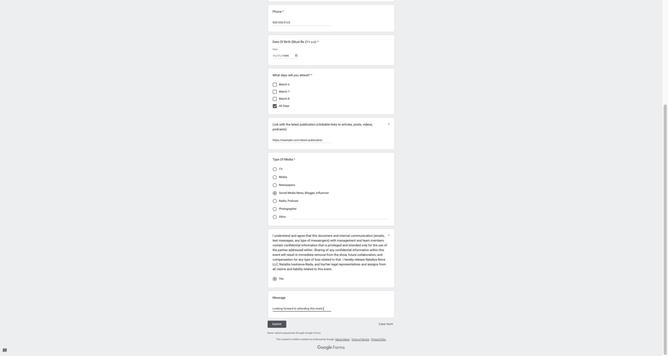 Task type: locate. For each thing, give the bounding box(es) containing it.
None text field
[[273, 20, 331, 25], [273, 138, 331, 143], [273, 20, 331, 25], [273, 138, 331, 143]]

heading
[[273, 10, 284, 14], [273, 40, 319, 45], [273, 73, 312, 78], [273, 123, 390, 132], [273, 158, 295, 162], [273, 234, 390, 272]]

required question element for 5th heading from the bottom of the page
[[316, 40, 319, 45]]

all days image
[[273, 104, 277, 108]]

Photographer radio
[[273, 207, 277, 211]]

newspapers image
[[273, 183, 277, 187]]

1 heading from the top
[[273, 10, 284, 14]]

Media radio
[[273, 175, 277, 179]]

required question element for fifth heading from the top of the page
[[293, 158, 295, 162]]

list
[[268, 0, 395, 319], [273, 81, 390, 110]]

None date field
[[273, 54, 298, 58]]

Other response text field
[[291, 215, 388, 219]]

required question element for 6th heading from the top
[[388, 234, 390, 272]]

All Days checkbox
[[273, 104, 277, 108]]

2 heading from the top
[[273, 40, 319, 45]]

radio, podcast image
[[273, 199, 277, 203]]

google image
[[318, 346, 332, 351]]

None text field
[[273, 307, 331, 312]]

required question element
[[282, 10, 284, 14], [316, 40, 319, 45], [310, 73, 312, 78], [388, 123, 390, 132], [293, 158, 295, 162], [388, 234, 390, 272]]

march 6 image
[[273, 83, 276, 86]]

required question element for sixth heading from the bottom of the page
[[282, 10, 284, 14]]

6 heading from the top
[[273, 234, 390, 272]]

Yes radio
[[273, 277, 277, 281]]

Newspapers radio
[[273, 183, 277, 187]]

required question element for third heading from the top of the page
[[310, 73, 312, 78]]

None radio
[[273, 215, 277, 219]]

social media news, blogger, influencer image
[[274, 193, 276, 194]]

photographer image
[[273, 207, 277, 211]]

March 8 checkbox
[[273, 97, 277, 101]]



Task type: vqa. For each thing, say whether or not it's contained in the screenshot.
orders
no



Task type: describe. For each thing, give the bounding box(es) containing it.
TV radio
[[273, 167, 277, 171]]

Social Media News, Blogger, Influencer radio
[[273, 191, 277, 195]]

5 heading from the top
[[273, 158, 295, 162]]

required question element for 4th heading from the top
[[388, 123, 390, 132]]

Radio, Podcast radio
[[273, 199, 277, 203]]

March 7 checkbox
[[273, 90, 277, 94]]

march 8 image
[[273, 97, 276, 101]]

report a problem to google image
[[2, 349, 7, 353]]

yes image
[[274, 279, 276, 280]]

4 heading from the top
[[273, 123, 390, 132]]

March 6 checkbox
[[273, 83, 277, 87]]

march 7 image
[[273, 90, 276, 93]]

media image
[[273, 175, 277, 179]]

3 heading from the top
[[273, 73, 312, 78]]

tv image
[[273, 167, 277, 171]]



